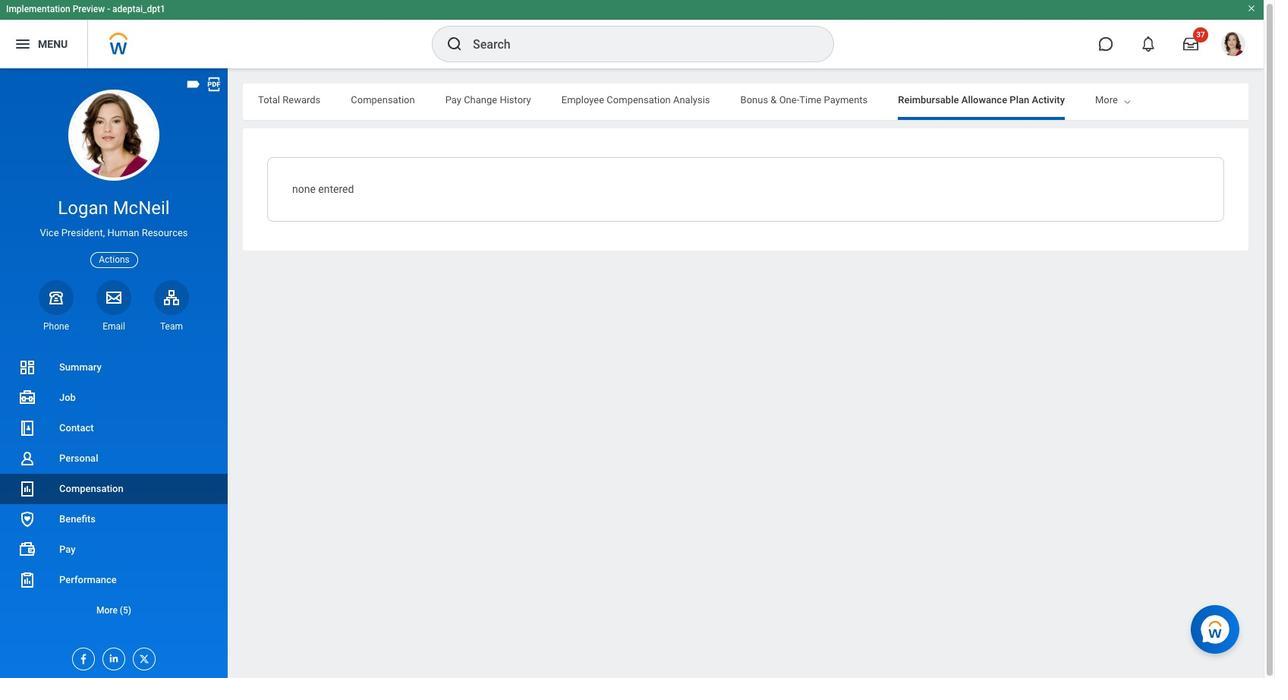 Task type: vqa. For each thing, say whether or not it's contained in the screenshot.
"Horizontal Axis" group
no



Task type: describe. For each thing, give the bounding box(es) containing it.
president,
[[61, 227, 105, 239]]

personal image
[[18, 450, 36, 468]]

vesting
[[1126, 94, 1159, 106]]

more for more (5)
[[96, 605, 118, 616]]

job image
[[18, 389, 36, 407]]

menu
[[38, 38, 68, 50]]

email logan mcneil element
[[96, 320, 131, 333]]

benefits image
[[18, 510, 36, 528]]

future
[[1096, 94, 1124, 106]]

performance link
[[0, 565, 228, 595]]

contact image
[[18, 419, 36, 437]]

none
[[292, 183, 316, 195]]

time
[[800, 94, 822, 106]]

notifications large image
[[1141, 36, 1156, 52]]

phone image
[[46, 288, 67, 307]]

activity
[[1032, 94, 1065, 106]]

menu button
[[0, 20, 88, 68]]

linkedin image
[[103, 648, 120, 664]]

contact
[[59, 422, 94, 434]]

logan mcneil
[[58, 197, 170, 219]]

benefits link
[[0, 504, 228, 535]]

pay change history
[[445, 94, 531, 106]]

compensation inside list
[[59, 483, 124, 494]]

calendar
[[1174, 94, 1213, 106]]

pay image
[[18, 541, 36, 559]]

year
[[1216, 94, 1235, 106]]

actions button
[[91, 252, 138, 268]]

payments
[[824, 94, 868, 106]]

1 horizontal spatial compensation
[[351, 94, 415, 106]]

by
[[1162, 94, 1172, 106]]

37
[[1197, 30, 1206, 39]]

&
[[771, 94, 777, 106]]

view team image
[[162, 288, 181, 307]]

performance
[[59, 574, 117, 585]]

actions
[[99, 254, 130, 265]]

employee
[[562, 94, 605, 106]]

-
[[107, 4, 110, 14]]

navigation pane region
[[0, 68, 228, 678]]

phone button
[[39, 280, 74, 333]]

(5)
[[120, 605, 131, 616]]

personal
[[59, 453, 98, 464]]

justify image
[[14, 35, 32, 53]]

more (5)
[[96, 605, 131, 616]]

workday assistant region
[[1191, 599, 1246, 654]]

reimbursable allowance plan activity
[[899, 94, 1065, 106]]

tag image
[[185, 76, 202, 93]]

change
[[464, 94, 498, 106]]

logan
[[58, 197, 108, 219]]

performance image
[[18, 571, 36, 589]]

benefits
[[59, 513, 96, 525]]

mail image
[[105, 288, 123, 307]]

analysis
[[673, 94, 710, 106]]

employee compensation analysis
[[562, 94, 710, 106]]



Task type: locate. For each thing, give the bounding box(es) containing it.
team
[[160, 321, 183, 332]]

profile logan mcneil image
[[1222, 32, 1246, 59]]

list
[[0, 352, 228, 626]]

total rewards
[[258, 94, 321, 106]]

future vesting by calendar year
[[1096, 94, 1235, 106]]

more left vesting
[[1096, 94, 1118, 106]]

human
[[107, 227, 139, 239]]

Search Workday  search field
[[473, 27, 803, 61]]

pay
[[445, 94, 462, 106], [59, 544, 76, 555]]

more left (5)
[[96, 605, 118, 616]]

1 vertical spatial more
[[96, 605, 118, 616]]

none entered
[[292, 183, 354, 195]]

37 button
[[1175, 27, 1209, 61]]

implementation
[[6, 4, 70, 14]]

allowance
[[962, 94, 1008, 106]]

search image
[[446, 35, 464, 53]]

rewards
[[283, 94, 321, 106]]

total
[[258, 94, 280, 106]]

entered
[[318, 183, 354, 195]]

0 horizontal spatial pay
[[59, 544, 76, 555]]

team link
[[154, 280, 189, 333]]

compensation
[[351, 94, 415, 106], [607, 94, 671, 106], [59, 483, 124, 494]]

x image
[[134, 648, 150, 665]]

phone logan mcneil element
[[39, 320, 74, 333]]

one-
[[780, 94, 800, 106]]

1 horizontal spatial pay
[[445, 94, 462, 106]]

tab list containing total rewards
[[243, 84, 1249, 120]]

close environment banner image
[[1248, 4, 1257, 13]]

vice president, human resources
[[40, 227, 188, 239]]

compensation image
[[18, 480, 36, 498]]

job
[[59, 392, 76, 403]]

adeptai_dpt1
[[112, 4, 165, 14]]

summary
[[59, 361, 102, 373]]

inbox large image
[[1184, 36, 1199, 52]]

pay inside navigation pane region
[[59, 544, 76, 555]]

summary image
[[18, 358, 36, 377]]

email button
[[96, 280, 131, 333]]

reimbursable
[[899, 94, 959, 106]]

list containing summary
[[0, 352, 228, 626]]

phone
[[43, 321, 69, 332]]

more for more
[[1096, 94, 1118, 106]]

0 horizontal spatial more
[[96, 605, 118, 616]]

0 horizontal spatial compensation
[[59, 483, 124, 494]]

summary link
[[0, 352, 228, 383]]

facebook image
[[73, 648, 90, 665]]

0 vertical spatial pay
[[445, 94, 462, 106]]

view printable version (pdf) image
[[206, 76, 222, 93]]

menu banner
[[0, 0, 1264, 68]]

tab list
[[243, 84, 1249, 120]]

pay for pay
[[59, 544, 76, 555]]

pay down benefits
[[59, 544, 76, 555]]

pay left change
[[445, 94, 462, 106]]

1 vertical spatial pay
[[59, 544, 76, 555]]

pay for pay change history
[[445, 94, 462, 106]]

more inside dropdown button
[[96, 605, 118, 616]]

1 horizontal spatial more
[[1096, 94, 1118, 106]]

more (5) button
[[0, 595, 228, 626]]

bonus
[[741, 94, 769, 106]]

bonus & one-time payments
[[741, 94, 868, 106]]

email
[[103, 321, 125, 332]]

pay link
[[0, 535, 228, 565]]

2 horizontal spatial compensation
[[607, 94, 671, 106]]

history
[[500, 94, 531, 106]]

implementation preview -   adeptai_dpt1
[[6, 4, 165, 14]]

plan
[[1010, 94, 1030, 106]]

resources
[[142, 227, 188, 239]]

more
[[1096, 94, 1118, 106], [96, 605, 118, 616]]

contact link
[[0, 413, 228, 443]]

vice
[[40, 227, 59, 239]]

mcneil
[[113, 197, 170, 219]]

0 vertical spatial more
[[1096, 94, 1118, 106]]

team logan mcneil element
[[154, 320, 189, 333]]

preview
[[73, 4, 105, 14]]

job link
[[0, 383, 228, 413]]

more (5) button
[[0, 601, 228, 620]]

compensation link
[[0, 474, 228, 504]]

personal link
[[0, 443, 228, 474]]



